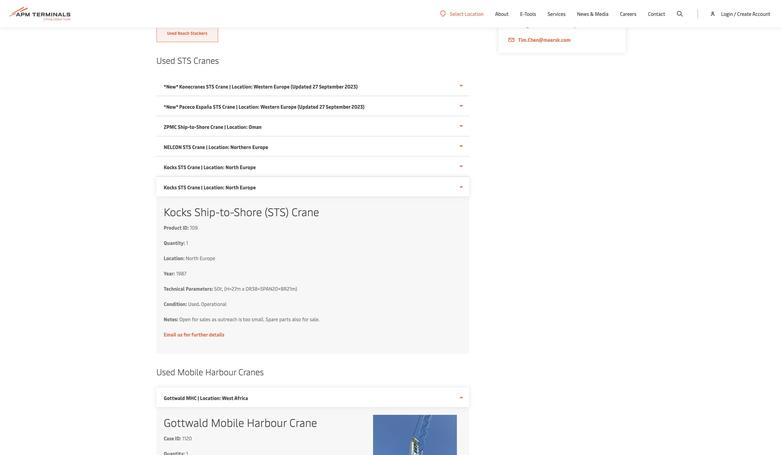 Task type: vqa. For each thing, say whether or not it's contained in the screenshot.
the service
no



Task type: locate. For each thing, give the bounding box(es) containing it.
will
[[536, 14, 543, 20]]

1 vertical spatial to-
[[220, 204, 234, 219]]

location:
[[232, 83, 253, 90], [239, 103, 260, 110], [227, 123, 248, 130], [209, 144, 229, 150], [204, 164, 225, 171], [204, 184, 225, 191], [164, 255, 185, 262], [200, 395, 221, 402]]

id: inside gottwald mhc | location: west africa element
[[175, 435, 181, 442]]

kocks sts crane | location: north europe button
[[156, 157, 469, 177], [156, 177, 469, 197]]

gottwald mhc | location: west africa
[[164, 395, 248, 402]]

sts
[[177, 54, 191, 66], [206, 83, 214, 90], [213, 103, 221, 110], [183, 144, 191, 150], [178, 164, 186, 171], [178, 184, 186, 191]]

1 horizontal spatial sales
[[512, 21, 523, 28]]

north up kocks ship-to-shore (sts) crane
[[226, 184, 239, 191]]

1 vertical spatial ship-
[[195, 204, 220, 219]]

0 horizontal spatial mobile
[[177, 366, 203, 378]]

1 vertical spatial shore
[[234, 204, 262, 219]]

used sts cranes
[[156, 54, 219, 66]]

2 horizontal spatial for
[[302, 316, 309, 323]]

2 gottwald from the top
[[164, 415, 208, 430]]

0 horizontal spatial 27
[[313, 83, 318, 90]]

(updated up *new* paceco españa sts crane | location: western europe (updated 27 september 2023) dropdown button
[[291, 83, 312, 90]]

about button
[[495, 0, 509, 28]]

0 horizontal spatial to-
[[190, 123, 196, 130]]

0 vertical spatial (updated
[[291, 83, 312, 90]]

zpmc
[[164, 123, 177, 130]]

case
[[164, 435, 174, 442]]

2 kocks sts crane | location: north europe button from the top
[[156, 177, 469, 197]]

1 horizontal spatial harbour
[[247, 415, 287, 430]]

27 up zpmc ship-to-shore crane | location: oman dropdown button
[[320, 103, 325, 110]]

*new* left paceco
[[164, 103, 178, 110]]

1 vertical spatial 27
[[320, 103, 325, 110]]

0 vertical spatial 27
[[313, 83, 318, 90]]

1 vertical spatial *new*
[[164, 103, 178, 110]]

27 up *new* paceco españa sts crane | location: western europe (updated 27 september 2023) dropdown button
[[313, 83, 318, 90]]

europe
[[274, 83, 290, 90], [281, 103, 297, 110], [252, 144, 268, 150], [240, 164, 256, 171], [240, 184, 256, 191], [200, 255, 215, 262]]

(updated up zpmc ship-to-shore crane | location: oman dropdown button
[[298, 103, 319, 110]]

0 vertical spatial sales
[[512, 21, 523, 28]]

harbour inside gottwald mhc | location: west africa element
[[247, 415, 287, 430]]

ship-
[[178, 123, 190, 130], [195, 204, 220, 219]]

ship- for zpmc
[[178, 123, 190, 130]]

*new* left konecranes on the top
[[164, 83, 178, 90]]

*new* inside *new* paceco españa sts crane | location: western europe (updated 27 september 2023) dropdown button
[[164, 103, 178, 110]]

1 vertical spatial gottwald
[[164, 415, 208, 430]]

oman
[[249, 123, 262, 130]]

0 vertical spatial to-
[[190, 123, 196, 130]]

zpmc ship-to-shore crane | location: oman
[[164, 123, 262, 130]]

id: for product
[[183, 224, 189, 231]]

north down 1
[[186, 255, 199, 262]]

small.
[[252, 316, 265, 323]]

1 vertical spatial harbour
[[247, 415, 287, 430]]

gottwald up 1120
[[164, 415, 208, 430]]

0 vertical spatial kocks sts crane | location: north europe
[[164, 164, 256, 171]]

sales left as
[[200, 316, 211, 323]]

3 kocks from the top
[[164, 204, 192, 219]]

1 horizontal spatial shore
[[234, 204, 262, 219]]

0 horizontal spatial shore
[[196, 123, 209, 130]]

27
[[313, 83, 318, 90], [320, 103, 325, 110]]

western up *new* paceco españa sts crane | location: western europe (updated 27 september 2023)
[[254, 83, 273, 90]]

north down northern
[[226, 164, 239, 171]]

1120
[[182, 435, 192, 442]]

for right us
[[184, 331, 190, 338]]

0 vertical spatial mobile
[[177, 366, 203, 378]]

used reach stackers
[[167, 30, 207, 36]]

create
[[738, 10, 752, 17]]

tim.chen@maersk.com
[[518, 36, 571, 43]]

end
[[560, 21, 568, 28]]

1 vertical spatial id:
[[175, 435, 181, 442]]

0 horizontal spatial harbour
[[205, 366, 236, 378]]

1987
[[176, 270, 187, 277]]

western down "*new* konecranes sts crane | location: western europe (updated 27 september 2023)"
[[261, 103, 280, 110]]

details
[[209, 331, 225, 338]]

x
[[242, 285, 245, 292]]

sales right the a
[[512, 21, 523, 28]]

shore
[[196, 123, 209, 130], [234, 204, 262, 219]]

1 gottwald from the top
[[164, 395, 185, 402]]

1 vertical spatial september
[[326, 103, 351, 110]]

sale.
[[310, 316, 320, 323]]

zpmc ship-to-shore crane | location: oman button
[[156, 116, 469, 137]]

shore down españa
[[196, 123, 209, 130]]

incur
[[555, 14, 566, 20]]

login / create account link
[[710, 0, 771, 28]]

used reach stackers link
[[156, 25, 218, 42]]

$name image
[[373, 415, 457, 455]]

id: inside kocks sts crane | location: north europe element
[[183, 224, 189, 231]]

0 vertical spatial cranes
[[194, 54, 219, 66]]

0 vertical spatial western
[[254, 83, 273, 90]]

product id: 109
[[164, 224, 198, 231]]

0 vertical spatial harbour
[[205, 366, 236, 378]]

0 vertical spatial kocks
[[164, 164, 177, 171]]

ship- inside dropdown button
[[178, 123, 190, 130]]

ship- up "109"
[[195, 204, 220, 219]]

is
[[239, 316, 242, 323]]

1 horizontal spatial id:
[[183, 224, 189, 231]]

ship- inside kocks sts crane | location: north europe element
[[195, 204, 220, 219]]

1 vertical spatial 2023)
[[352, 103, 365, 110]]

*new* inside *new* konecranes sts crane | location: western europe (updated 27 september 2023) dropdown button
[[164, 83, 178, 90]]

0 horizontal spatial id:
[[175, 435, 181, 442]]

for for details
[[184, 331, 190, 338]]

1 *new* from the top
[[164, 83, 178, 90]]

buyer.
[[569, 21, 582, 28]]

50t,
[[214, 285, 223, 292]]

you
[[578, 14, 586, 20]]

outreach
[[218, 316, 237, 323]]

(updated
[[291, 83, 312, 90], [298, 103, 319, 110]]

0 vertical spatial ship-
[[178, 123, 190, 130]]

to- inside kocks sts crane | location: north europe element
[[220, 204, 234, 219]]

2 vertical spatial kocks
[[164, 204, 192, 219]]

2 vertical spatial north
[[186, 255, 199, 262]]

1
[[186, 240, 188, 246]]

id: left 1120
[[175, 435, 181, 442]]

mobile inside gottwald mhc | location: west africa element
[[211, 415, 244, 430]]

0 vertical spatial shore
[[196, 123, 209, 130]]

for right open
[[192, 316, 198, 323]]

kocks
[[164, 164, 177, 171], [164, 184, 177, 191], [164, 204, 192, 219]]

1 horizontal spatial to-
[[220, 204, 234, 219]]

0 vertical spatial id:
[[183, 224, 189, 231]]

*new*
[[164, 83, 178, 90], [164, 103, 178, 110]]

1 vertical spatial sales
[[200, 316, 211, 323]]

have
[[588, 14, 598, 20]]

1 vertical spatial kocks
[[164, 184, 177, 191]]

careers button
[[620, 0, 637, 28]]

0 horizontal spatial cranes
[[194, 54, 219, 66]]

west
[[222, 395, 233, 402]]

0 vertical spatial *new*
[[164, 83, 178, 90]]

mobile down west
[[211, 415, 244, 430]]

to- inside dropdown button
[[190, 123, 196, 130]]

shore inside kocks sts crane | location: north europe element
[[234, 204, 262, 219]]

about
[[495, 10, 509, 17]]

mobile for used
[[177, 366, 203, 378]]

e-
[[520, 10, 525, 17]]

gottwald mhc | location: west africa button
[[156, 388, 469, 407]]

0 vertical spatial gottwald
[[164, 395, 185, 402]]

email us for further details link
[[164, 331, 225, 338]]

as
[[212, 316, 217, 323]]

gottwald
[[164, 395, 185, 402], [164, 415, 208, 430]]

for right 'also'
[[302, 316, 309, 323]]

2023)
[[345, 83, 358, 90], [352, 103, 365, 110]]

0 vertical spatial september
[[319, 83, 344, 90]]

2 *new* from the top
[[164, 103, 178, 110]]

western
[[254, 83, 273, 90], [261, 103, 280, 110]]

0 horizontal spatial sales
[[200, 316, 211, 323]]

to- for zpmc
[[190, 123, 196, 130]]

select location
[[450, 10, 484, 17]]

1 horizontal spatial mobile
[[211, 415, 244, 430]]

year:
[[164, 270, 175, 277]]

cranes up africa
[[239, 366, 264, 378]]

1 horizontal spatial ship-
[[195, 204, 220, 219]]

used
[[167, 30, 177, 36], [156, 54, 175, 66], [188, 301, 199, 307], [156, 366, 175, 378]]

e-tools button
[[520, 0, 536, 28]]

1 horizontal spatial 27
[[320, 103, 325, 110]]

1 horizontal spatial for
[[192, 316, 198, 323]]

id:
[[183, 224, 189, 231], [175, 435, 181, 442]]

0 horizontal spatial for
[[184, 331, 190, 338]]

1 vertical spatial mobile
[[211, 415, 244, 430]]

email us for further details
[[164, 331, 225, 338]]

contact button
[[648, 0, 665, 28]]

too
[[243, 316, 251, 323]]

gottwald inside dropdown button
[[164, 395, 185, 402]]

1 vertical spatial kocks sts crane | location: north europe
[[164, 184, 256, 191]]

operational
[[201, 301, 227, 307]]

gottwald left the mhc
[[164, 395, 185, 402]]

nelcon sts crane | location: northern europe
[[164, 144, 268, 150]]

careers
[[620, 10, 637, 17]]

september
[[319, 83, 344, 90], [326, 103, 351, 110]]

1 vertical spatial cranes
[[239, 366, 264, 378]]

mobile up the mhc
[[177, 366, 203, 378]]

*new* for *new* paceco españa sts crane | location: western europe (updated 27 september 2023)
[[164, 103, 178, 110]]

reach
[[178, 30, 190, 36]]

shore left (sts)
[[234, 204, 262, 219]]

commission will only incur once you have signed a sales agreement with end buyer.
[[508, 14, 613, 28]]

used inside kocks sts crane | location: north europe element
[[188, 301, 199, 307]]

1 vertical spatial north
[[226, 184, 239, 191]]

condition:
[[164, 301, 187, 307]]

to-
[[190, 123, 196, 130], [220, 204, 234, 219]]

for
[[192, 316, 198, 323], [302, 316, 309, 323], [184, 331, 190, 338]]

shore for (sts)
[[234, 204, 262, 219]]

0 horizontal spatial ship-
[[178, 123, 190, 130]]

product
[[164, 224, 182, 231]]

services
[[548, 10, 566, 17]]

shore inside dropdown button
[[196, 123, 209, 130]]

id: left "109"
[[183, 224, 189, 231]]

cranes down stackers
[[194, 54, 219, 66]]

*new* paceco españa sts crane | location: western europe (updated 27 september 2023) button
[[156, 96, 469, 116]]

ship- right zpmc on the left top of page
[[178, 123, 190, 130]]



Task type: describe. For each thing, give the bounding box(es) containing it.
september inside *new* konecranes sts crane | location: western europe (updated 27 september 2023) dropdown button
[[319, 83, 344, 90]]

parameters:
[[186, 285, 213, 292]]

september inside *new* paceco españa sts crane | location: western europe (updated 27 september 2023) dropdown button
[[326, 103, 351, 110]]

españa
[[196, 103, 212, 110]]

technical
[[164, 285, 185, 292]]

location
[[465, 10, 484, 17]]

email
[[164, 331, 176, 338]]

*new* konecranes sts crane | location: western europe (updated 27 september 2023)
[[164, 83, 358, 90]]

mobile for gottwald
[[211, 415, 244, 430]]

shore for crane
[[196, 123, 209, 130]]

&
[[590, 10, 594, 17]]

used mobile harbour cranes
[[156, 366, 264, 378]]

tim.chen@maersk.com link
[[508, 36, 617, 44]]

location: north europe
[[164, 255, 215, 262]]

gottwald for gottwald mobile harbour crane
[[164, 415, 208, 430]]

signed
[[599, 14, 613, 20]]

sales inside kocks sts crane | location: north europe element
[[200, 316, 211, 323]]

quantity: 1
[[164, 240, 188, 246]]

case id: 1120
[[164, 435, 192, 442]]

/
[[734, 10, 736, 17]]

commission
[[508, 14, 534, 20]]

109
[[190, 224, 198, 231]]

mhc
[[186, 395, 197, 402]]

1 kocks sts crane | location: north europe button from the top
[[156, 157, 469, 177]]

login
[[721, 10, 733, 17]]

contact
[[648, 10, 665, 17]]

(sts)
[[265, 204, 289, 219]]

sales inside commission will only incur once you have signed a sales agreement with end buyer.
[[512, 21, 523, 28]]

ship- for kocks
[[195, 204, 220, 219]]

used for sts
[[156, 54, 175, 66]]

africa
[[234, 395, 248, 402]]

2 kocks from the top
[[164, 184, 177, 191]]

nelcon sts crane | location: northern europe button
[[156, 137, 469, 157]]

news & media button
[[577, 0, 609, 28]]

agreement
[[524, 21, 548, 28]]

1 vertical spatial (updated
[[298, 103, 319, 110]]

news
[[577, 10, 589, 17]]

year: 1987
[[164, 270, 187, 277]]

notes: open for sales as outreach is too small. spare parts also for sale.
[[164, 316, 320, 323]]

condition: used . operational
[[164, 301, 227, 307]]

a
[[508, 21, 510, 28]]

media
[[595, 10, 609, 17]]

*new* konecranes sts crane | location: western europe (updated 27 september 2023) button
[[156, 76, 469, 96]]

technical parameters: 50t, (h=27m x or38+span20+br21m)
[[164, 285, 297, 292]]

stackers
[[191, 30, 207, 36]]

login / create account
[[721, 10, 771, 17]]

harbour for crane
[[247, 415, 287, 430]]

parts
[[279, 316, 291, 323]]

harbour for cranes
[[205, 366, 236, 378]]

gottwald for gottwald mhc | location: west africa
[[164, 395, 185, 402]]

1 kocks sts crane | location: north europe from the top
[[164, 164, 256, 171]]

paceco
[[179, 103, 195, 110]]

nelcon
[[164, 144, 182, 150]]

gottwald mhc | location: west africa element
[[156, 407, 469, 455]]

used for mobile
[[156, 366, 175, 378]]

1 horizontal spatial cranes
[[239, 366, 264, 378]]

to- for kocks
[[220, 204, 234, 219]]

spare
[[266, 316, 278, 323]]

only
[[544, 14, 554, 20]]

with
[[549, 21, 558, 28]]

1 vertical spatial western
[[261, 103, 280, 110]]

services button
[[548, 0, 566, 28]]

*new* paceco españa sts crane | location: western europe (updated 27 september 2023)
[[164, 103, 365, 110]]

1 kocks from the top
[[164, 164, 177, 171]]

select
[[450, 10, 464, 17]]

notes:
[[164, 316, 178, 323]]

northern
[[231, 144, 251, 150]]

used for reach
[[167, 30, 177, 36]]

also
[[292, 316, 301, 323]]

us
[[178, 331, 183, 338]]

id: for case
[[175, 435, 181, 442]]

news & media
[[577, 10, 609, 17]]

or38+span20+br21m)
[[246, 285, 297, 292]]

once
[[567, 14, 577, 20]]

for for as
[[192, 316, 198, 323]]

*new* for *new* konecranes sts crane | location: western europe (updated 27 september 2023)
[[164, 83, 178, 90]]

account
[[753, 10, 771, 17]]

quantity:
[[164, 240, 185, 246]]

crane inside gottwald mhc | location: west africa element
[[290, 415, 317, 430]]

.
[[199, 301, 200, 307]]

e-tools
[[520, 10, 536, 17]]

2 kocks sts crane | location: north europe from the top
[[164, 184, 256, 191]]

select location button
[[440, 10, 484, 17]]

open
[[180, 316, 191, 323]]

tools
[[525, 10, 536, 17]]

0 vertical spatial 2023)
[[345, 83, 358, 90]]

(h=27m
[[224, 285, 241, 292]]

0 vertical spatial north
[[226, 164, 239, 171]]

kocks sts crane | location: north europe element
[[156, 197, 469, 354]]

kocks ship-to-shore (sts) crane
[[164, 204, 319, 219]]



